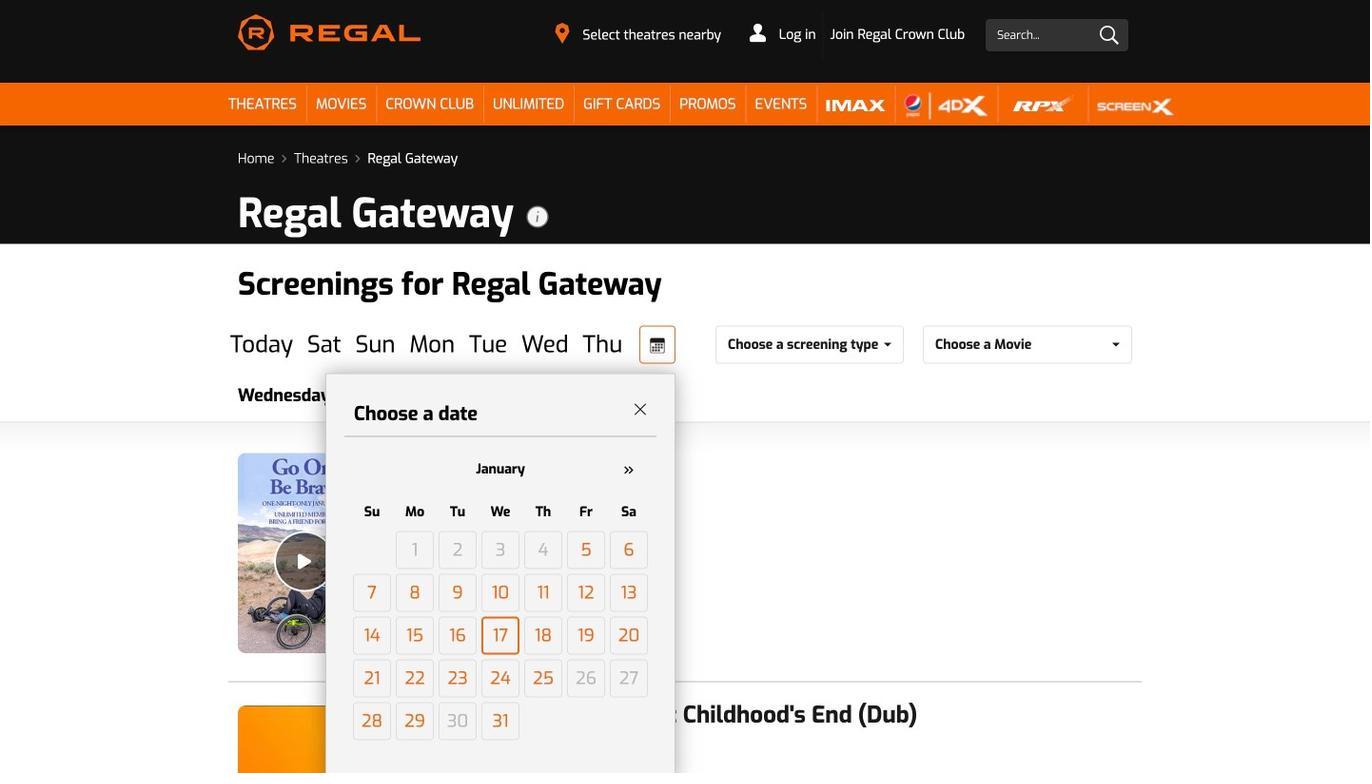 Task type: describe. For each thing, give the bounding box(es) containing it.
rpx - regal premium experience image
[[1007, 91, 1079, 120]]

pepsi 4dx logo image
[[904, 91, 988, 120]]

not rated. image
[[400, 736, 430, 752]]

map marker icon image
[[555, 23, 570, 44]]

cinema info image
[[526, 205, 549, 228]]

regal image
[[238, 14, 421, 50]]

imax image
[[826, 91, 885, 120]]

screening type: 2d element
[[400, 512, 419, 532]]

Search... text field
[[986, 19, 1129, 51]]

user icon image
[[750, 23, 766, 42]]



Task type: locate. For each thing, give the bounding box(es) containing it.
showtime details image
[[615, 589, 638, 612]]

pick a date image
[[650, 338, 665, 353]]

screenx image
[[1098, 91, 1174, 120]]

stadium element
[[508, 598, 608, 616]]

go on, be brave image
[[238, 454, 371, 654]]

reserved-selected element
[[400, 598, 505, 616]]

group
[[228, 326, 676, 774]]



Task type: vqa. For each thing, say whether or not it's contained in the screenshot.
the Movies Link
no



